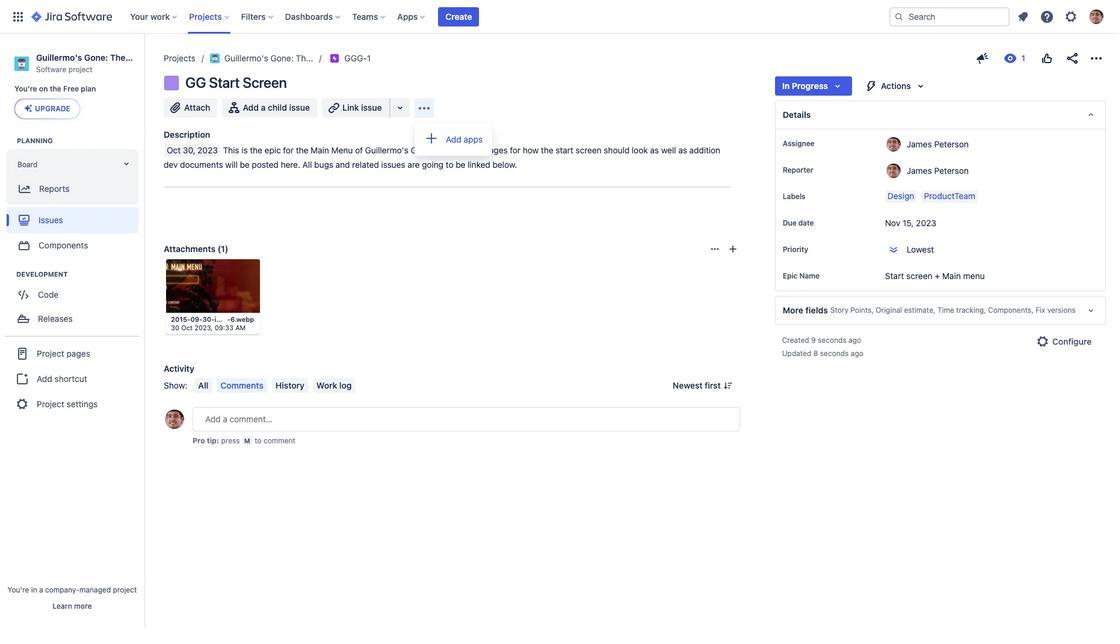 Task type: describe. For each thing, give the bounding box(es) containing it.
the up the here.
[[296, 145, 309, 155]]

priority
[[783, 245, 809, 254]]

a inside button
[[261, 102, 266, 113]]

filters
[[241, 11, 266, 21]]

ggg-1
[[345, 53, 371, 63]]

projects button
[[186, 7, 234, 26]]

assignee pin to top. only you can see pinned fields. image
[[817, 139, 827, 149]]

2 peterson from the top
[[935, 165, 969, 176]]

Add a comment… field
[[193, 408, 740, 432]]

add for add a child issue
[[243, 102, 259, 113]]

created
[[783, 336, 810, 345]]

game
[[128, 52, 151, 63]]

log
[[340, 381, 352, 391]]

projects for projects popup button
[[189, 11, 222, 21]]

9
[[812, 336, 816, 345]]

your profile and settings image
[[1090, 9, 1104, 24]]

is
[[242, 145, 248, 155]]

epic
[[265, 145, 281, 155]]

primary element
[[7, 0, 890, 33]]

bugs
[[314, 160, 334, 170]]

your
[[130, 11, 148, 21]]

1 horizontal spatial screen
[[907, 271, 933, 281]]

guillermo's gone: the game software project
[[36, 52, 151, 74]]

m
[[244, 437, 250, 445]]

going
[[422, 160, 444, 170]]

lowest
[[907, 244, 935, 255]]

settings image
[[1065, 9, 1079, 24]]

will
[[225, 160, 238, 170]]

comment
[[264, 436, 296, 446]]

copy link to issue image
[[369, 53, 378, 63]]

add apps link
[[415, 126, 493, 152]]

reports link
[[9, 176, 136, 203]]

original
[[876, 306, 903, 315]]

guillermo's inside this is the epic for the main menu of guillermo's gone: the game. images for how the start screen should look as well as addition dev documents will be posted here. all bugs and related issues are going to be linked below.
[[365, 145, 409, 155]]

the right how
[[541, 145, 554, 155]]

created 9 seconds ago updated 8 seconds ago
[[783, 336, 864, 358]]

development group
[[6, 270, 144, 335]]

code link
[[6, 283, 138, 307]]

attachments
[[164, 244, 216, 254]]

project for project pages
[[37, 349, 64, 359]]

group containing project pages
[[5, 336, 140, 422]]

project settings
[[37, 399, 98, 409]]

screen inside this is the epic for the main menu of guillermo's gone: the game. images for how the start screen should look as well as addition dev documents will be posted here. all bugs and related issues are going to be linked below.
[[576, 145, 602, 155]]

attachments menu image
[[710, 244, 720, 254]]

upgrade
[[35, 104, 70, 113]]

updated
[[783, 349, 812, 358]]

more
[[783, 305, 804, 316]]

planning image
[[2, 134, 17, 148]]

vote options: no one has voted for this issue yet. image
[[1040, 51, 1055, 66]]

ggg-1 link
[[345, 51, 371, 66]]

labels pin to top. only you can see pinned fields. image
[[808, 192, 818, 202]]

search image
[[895, 12, 904, 21]]

here.
[[281, 160, 300, 170]]

software
[[36, 65, 66, 74]]

progress
[[792, 81, 829, 91]]

newest
[[673, 381, 703, 391]]

all button
[[195, 379, 212, 393]]

gone: inside this is the epic for the main menu of guillermo's gone: the game. images for how the start screen should look as well as addition dev documents will be posted here. all bugs and related issues are going to be linked below.
[[411, 145, 434, 155]]

should
[[604, 145, 630, 155]]

15,
[[903, 218, 914, 228]]

banner containing your work
[[0, 0, 1119, 34]]

+
[[935, 271, 941, 281]]

gone: for the
[[84, 52, 108, 63]]

screen
[[243, 74, 287, 91]]

upgrade button
[[15, 100, 79, 119]]

addition
[[690, 145, 721, 155]]

game.
[[453, 145, 478, 155]]

add app image
[[417, 101, 431, 115]]

well
[[662, 145, 676, 155]]

teams
[[352, 11, 378, 21]]

Search field
[[890, 7, 1010, 26]]

labels
[[783, 192, 806, 201]]

in progress
[[783, 81, 829, 91]]

tracking,
[[957, 306, 987, 315]]

first
[[705, 381, 721, 391]]

shortcut
[[55, 374, 87, 384]]

gg start screen
[[185, 74, 287, 91]]

versions
[[1048, 306, 1076, 315]]

you're for you're on the free plan
[[14, 84, 37, 93]]

nov
[[886, 218, 901, 228]]

project for project settings
[[37, 399, 64, 409]]

epic image
[[330, 54, 340, 63]]

help image
[[1040, 9, 1055, 24]]

design
[[888, 191, 915, 201]]

in
[[783, 81, 790, 91]]

epic name
[[783, 272, 820, 281]]

link issue
[[343, 102, 382, 113]]

dashboards button
[[282, 7, 345, 26]]

in
[[31, 586, 37, 595]]

documents
[[180, 160, 223, 170]]

2 as from the left
[[679, 145, 688, 155]]

all inside button
[[198, 381, 208, 391]]

8
[[814, 349, 819, 358]]

add apps
[[446, 134, 483, 144]]

plan
[[81, 84, 96, 93]]

description
[[164, 129, 210, 140]]

newest first button
[[666, 379, 740, 393]]

are
[[408, 160, 420, 170]]

projects link
[[164, 51, 196, 66]]

on
[[39, 84, 48, 93]]

below.
[[493, 160, 517, 170]]

1 be from the left
[[240, 160, 250, 170]]

nov 15, 2023
[[886, 218, 937, 228]]

add a child issue
[[243, 102, 310, 113]]

project for company-
[[113, 586, 137, 595]]

add shortcut
[[37, 374, 87, 384]]

ggg-
[[345, 53, 367, 63]]

to inside this is the epic for the main menu of guillermo's gone: the game. images for how the start screen should look as well as addition dev documents will be posted here. all bugs and related issues are going to be linked below.
[[446, 160, 454, 170]]

linked
[[468, 160, 491, 170]]

configure link
[[1029, 332, 1099, 352]]

share image
[[1066, 51, 1080, 66]]

attach
[[184, 102, 210, 113]]

you're in a company-managed project
[[8, 586, 137, 595]]

guillermo's gone: the game image
[[210, 54, 220, 63]]

releases link
[[6, 307, 138, 331]]

reporter
[[783, 166, 814, 175]]

design link
[[886, 191, 917, 203]]

dev
[[164, 160, 178, 170]]

0 horizontal spatial to
[[255, 436, 262, 446]]

the inside this is the epic for the main menu of guillermo's gone: the game. images for how the start screen should look as well as addition dev documents will be posted here. all bugs and related issues are going to be linked below.
[[436, 145, 451, 155]]

teams button
[[349, 7, 390, 26]]

issue inside add a child issue button
[[289, 102, 310, 113]]



Task type: vqa. For each thing, say whether or not it's contained in the screenshot.
the top Only
no



Task type: locate. For each thing, give the bounding box(es) containing it.
2 james from the top
[[907, 165, 933, 176]]

0 vertical spatial ago
[[849, 336, 862, 345]]

add
[[243, 102, 259, 113], [446, 134, 462, 144], [37, 374, 52, 384]]

1 issue from the left
[[289, 102, 310, 113]]

2023
[[198, 145, 218, 155], [917, 218, 937, 228]]

0 horizontal spatial main
[[311, 145, 329, 155]]

all
[[303, 160, 312, 170], [198, 381, 208, 391]]

you're left in
[[8, 586, 29, 595]]

due date
[[783, 219, 814, 228]]

project pages link
[[5, 341, 140, 367]]

to right m
[[255, 436, 262, 446]]

1 horizontal spatial guillermo's
[[224, 53, 268, 63]]

add left child
[[243, 102, 259, 113]]

screen
[[576, 145, 602, 155], [907, 271, 933, 281]]

0 horizontal spatial guillermo's
[[36, 52, 82, 63]]

0 horizontal spatial all
[[198, 381, 208, 391]]

issue right child
[[289, 102, 310, 113]]

issue
[[289, 102, 310, 113], [361, 102, 382, 113]]

for up the here.
[[283, 145, 294, 155]]

gone: for th...
[[271, 53, 294, 63]]

issue inside link issue button
[[361, 102, 382, 113]]

1 vertical spatial projects
[[164, 53, 196, 63]]

development image
[[2, 268, 16, 282]]

2023 right 15,
[[917, 218, 937, 228]]

menu bar
[[192, 379, 358, 393]]

add up game.
[[446, 134, 462, 144]]

the right is
[[250, 145, 263, 155]]

link issue button
[[322, 98, 391, 117]]

0 vertical spatial the
[[110, 52, 126, 63]]

0 vertical spatial james
[[907, 139, 933, 149]]

1 vertical spatial seconds
[[821, 349, 849, 358]]

projects up guillermo's gone: the game image
[[189, 11, 222, 21]]

apps
[[398, 11, 418, 21]]

main inside this is the epic for the main menu of guillermo's gone: the game. images for how the start screen should look as well as addition dev documents will be posted here. all bugs and related issues are going to be linked below.
[[311, 145, 329, 155]]

due
[[783, 219, 797, 228]]

0 horizontal spatial be
[[240, 160, 250, 170]]

a right in
[[39, 586, 43, 595]]

all right show:
[[198, 381, 208, 391]]

date
[[799, 219, 814, 228]]

ago right 8
[[851, 349, 864, 358]]

work
[[151, 11, 170, 21]]

1 vertical spatial main
[[943, 271, 961, 281]]

this
[[223, 145, 239, 155]]

1 vertical spatial 2023
[[917, 218, 937, 228]]

add for add apps
[[446, 134, 462, 144]]

the up going
[[436, 145, 451, 155]]

peterson down details element
[[935, 139, 969, 149]]

actions
[[881, 81, 911, 91]]

30,
[[183, 145, 195, 155]]

1 james from the top
[[907, 139, 933, 149]]

james peterson
[[907, 139, 969, 149], [907, 165, 969, 176]]

james peterson up productteam on the top right
[[907, 165, 969, 176]]

all inside this is the epic for the main menu of guillermo's gone: the game. images for how the start screen should look as well as addition dev documents will be posted here. all bugs and related issues are going to be linked below.
[[303, 160, 312, 170]]

gone: up are
[[411, 145, 434, 155]]

james peterson down details element
[[907, 139, 969, 149]]

1 vertical spatial a
[[39, 586, 43, 595]]

1 james peterson from the top
[[907, 139, 969, 149]]

work log
[[317, 381, 352, 391]]

0 horizontal spatial as
[[651, 145, 659, 155]]

1 horizontal spatial to
[[446, 160, 454, 170]]

link web pages and more image
[[393, 101, 407, 115]]

activity
[[164, 364, 194, 374]]

1 horizontal spatial gone:
[[271, 53, 294, 63]]

history
[[276, 381, 305, 391]]

notifications image
[[1016, 9, 1031, 24]]

2023 for nov 15, 2023
[[917, 218, 937, 228]]

reports
[[39, 184, 70, 194]]

the inside guillermo's gone: the game software project
[[110, 52, 126, 63]]

0 vertical spatial projects
[[189, 11, 222, 21]]

add apps image
[[425, 131, 439, 146]]

be down game.
[[456, 160, 466, 170]]

project pages
[[37, 349, 90, 359]]

main up bugs
[[311, 145, 329, 155]]

2023 up documents
[[198, 145, 218, 155]]

screen right start
[[576, 145, 602, 155]]

newest first
[[673, 381, 721, 391]]

project right managed
[[113, 586, 137, 595]]

0 vertical spatial start
[[209, 74, 240, 91]]

start down guillermo's gone: the game image
[[209, 74, 240, 91]]

add left shortcut
[[37, 374, 52, 384]]

james
[[907, 139, 933, 149], [907, 165, 933, 176]]

project down add shortcut
[[37, 399, 64, 409]]

oct
[[167, 145, 181, 155]]

james down details element
[[907, 139, 933, 149]]

estimate,
[[905, 306, 936, 315]]

pro
[[193, 436, 205, 446]]

1 as from the left
[[651, 145, 659, 155]]

2 horizontal spatial gone:
[[411, 145, 434, 155]]

guillermo's up software
[[36, 52, 82, 63]]

comments
[[221, 381, 264, 391]]

details
[[783, 110, 811, 120]]

guillermo's for guillermo's gone: the game software project
[[36, 52, 82, 63]]

2 issue from the left
[[361, 102, 382, 113]]

1 horizontal spatial for
[[510, 145, 521, 155]]

components,
[[989, 306, 1034, 315]]

projects inside projects popup button
[[189, 11, 222, 21]]

edit color, purple selected image
[[164, 76, 179, 90]]

1 horizontal spatial add
[[243, 102, 259, 113]]

points,
[[851, 306, 874, 315]]

0 horizontal spatial 2023
[[198, 145, 218, 155]]

managed
[[80, 586, 111, 595]]

projects for projects link on the top of page
[[164, 53, 196, 63]]

2023 for oct 30, 2023
[[198, 145, 218, 155]]

productteam
[[925, 191, 976, 201]]

1 vertical spatial project
[[113, 586, 137, 595]]

0 vertical spatial james peterson
[[907, 139, 969, 149]]

start up original at right
[[886, 271, 905, 281]]

james up design
[[907, 165, 933, 176]]

1 vertical spatial project
[[37, 399, 64, 409]]

be
[[240, 160, 250, 170], [456, 160, 466, 170]]

seconds right 9
[[818, 336, 847, 345]]

for left how
[[510, 145, 521, 155]]

1 vertical spatial the
[[436, 145, 451, 155]]

your work
[[130, 11, 170, 21]]

dashboards
[[285, 11, 333, 21]]

1 vertical spatial add
[[446, 134, 462, 144]]

menu
[[332, 145, 353, 155]]

0 vertical spatial main
[[311, 145, 329, 155]]

2 horizontal spatial guillermo's
[[365, 145, 409, 155]]

to right going
[[446, 160, 454, 170]]

project for game
[[69, 65, 93, 74]]

1 vertical spatial peterson
[[935, 165, 969, 176]]

0 horizontal spatial a
[[39, 586, 43, 595]]

guillermo's gone: th... link
[[210, 51, 313, 66]]

details element
[[775, 101, 1107, 129]]

planning group
[[7, 136, 144, 262]]

add a child issue button
[[222, 98, 317, 117]]

project
[[69, 65, 93, 74], [113, 586, 137, 595]]

guillermo's up gg start screen
[[224, 53, 268, 63]]

components link
[[7, 234, 138, 258]]

all left bugs
[[303, 160, 312, 170]]

0 vertical spatial screen
[[576, 145, 602, 155]]

1 vertical spatial ago
[[851, 349, 864, 358]]

comments button
[[217, 379, 267, 393]]

0 vertical spatial project
[[37, 349, 64, 359]]

sidebar navigation image
[[131, 48, 158, 72]]

jira software image
[[31, 9, 112, 24], [31, 9, 112, 24]]

1 vertical spatial james peterson
[[907, 165, 969, 176]]

newest first image
[[724, 381, 733, 391]]

gone: up the plan
[[84, 52, 108, 63]]

ago down points,
[[849, 336, 862, 345]]

seconds right 8
[[821, 349, 849, 358]]

1 horizontal spatial the
[[436, 145, 451, 155]]

project inside guillermo's gone: the game software project
[[69, 65, 93, 74]]

name
[[800, 272, 820, 281]]

start
[[209, 74, 240, 91], [886, 271, 905, 281]]

0 vertical spatial add
[[243, 102, 259, 113]]

you're for you're in a company-managed project
[[8, 586, 29, 595]]

press
[[221, 436, 240, 446]]

2 for from the left
[[510, 145, 521, 155]]

2 horizontal spatial add
[[446, 134, 462, 144]]

productteam link
[[922, 191, 978, 203]]

1 project from the top
[[37, 349, 64, 359]]

this is the epic for the main menu of guillermo's gone: the game. images for how the start screen should look as well as addition dev documents will be posted here. all bugs and related issues are going to be linked below.
[[164, 145, 723, 170]]

0 vertical spatial all
[[303, 160, 312, 170]]

of
[[355, 145, 363, 155]]

1 vertical spatial screen
[[907, 271, 933, 281]]

1 vertical spatial start
[[886, 271, 905, 281]]

in progress button
[[775, 76, 853, 96]]

issues
[[39, 215, 63, 225]]

create button
[[439, 7, 480, 26]]

0 vertical spatial you're
[[14, 84, 37, 93]]

project up add shortcut
[[37, 349, 64, 359]]

1 vertical spatial all
[[198, 381, 208, 391]]

guillermo's gone: th...
[[224, 53, 313, 63]]

1 horizontal spatial start
[[886, 271, 905, 281]]

more fields element
[[775, 296, 1107, 325]]

guillermo's up "issues"
[[365, 145, 409, 155]]

1 horizontal spatial 2023
[[917, 218, 937, 228]]

add inside group
[[37, 374, 52, 384]]

projects up edit color, purple selected "icon"
[[164, 53, 196, 63]]

1 for from the left
[[283, 145, 294, 155]]

1 horizontal spatial as
[[679, 145, 688, 155]]

pro tip: press m to comment
[[193, 436, 296, 446]]

1 horizontal spatial issue
[[361, 102, 382, 113]]

0 horizontal spatial screen
[[576, 145, 602, 155]]

menu bar containing all
[[192, 379, 358, 393]]

0 horizontal spatial gone:
[[84, 52, 108, 63]]

0 horizontal spatial for
[[283, 145, 294, 155]]

banner
[[0, 0, 1119, 34]]

0 horizontal spatial add
[[37, 374, 52, 384]]

1 vertical spatial you're
[[8, 586, 29, 595]]

2 james peterson from the top
[[907, 165, 969, 176]]

1 horizontal spatial project
[[113, 586, 137, 595]]

company-
[[45, 586, 80, 595]]

appswitcher icon image
[[11, 9, 25, 24]]

0 vertical spatial to
[[446, 160, 454, 170]]

0 horizontal spatial project
[[69, 65, 93, 74]]

gg
[[185, 74, 206, 91]]

the right on
[[50, 84, 61, 93]]

peterson up productteam on the top right
[[935, 165, 969, 176]]

add shortcut button
[[5, 367, 140, 392]]

as left well on the right of the page
[[651, 145, 659, 155]]

guillermo's inside guillermo's gone: the game software project
[[36, 52, 82, 63]]

fields
[[806, 305, 828, 316]]

1 peterson from the top
[[935, 139, 969, 149]]

the
[[50, 84, 61, 93], [250, 145, 263, 155], [296, 145, 309, 155], [541, 145, 554, 155]]

delete image
[[240, 265, 255, 279]]

0 vertical spatial 2023
[[198, 145, 218, 155]]

give feedback image
[[976, 51, 991, 66]]

1 horizontal spatial a
[[261, 102, 266, 113]]

actions image
[[1090, 51, 1104, 66]]

1 vertical spatial james
[[907, 165, 933, 176]]

child
[[268, 102, 287, 113]]

1 vertical spatial to
[[255, 436, 262, 446]]

0 vertical spatial seconds
[[818, 336, 847, 345]]

gone: inside guillermo's gone: the game software project
[[84, 52, 108, 63]]

0 vertical spatial a
[[261, 102, 266, 113]]

0 vertical spatial project
[[69, 65, 93, 74]]

screen left +
[[907, 271, 933, 281]]

as right well on the right of the page
[[679, 145, 688, 155]]

0 vertical spatial peterson
[[935, 139, 969, 149]]

project up the plan
[[69, 65, 93, 74]]

1 horizontal spatial all
[[303, 160, 312, 170]]

attachments (1)
[[164, 244, 228, 254]]

a left child
[[261, 102, 266, 113]]

images
[[480, 145, 508, 155]]

add attachment image
[[728, 244, 738, 254]]

the left the game
[[110, 52, 126, 63]]

1 horizontal spatial be
[[456, 160, 466, 170]]

profile image of james peterson image
[[165, 410, 184, 429]]

be right will
[[240, 160, 250, 170]]

0 horizontal spatial the
[[110, 52, 126, 63]]

you're left on
[[14, 84, 37, 93]]

related
[[352, 160, 379, 170]]

settings
[[67, 399, 98, 409]]

0 horizontal spatial start
[[209, 74, 240, 91]]

story
[[831, 306, 849, 315]]

2 be from the left
[[456, 160, 466, 170]]

2 project from the top
[[37, 399, 64, 409]]

issue right link
[[361, 102, 382, 113]]

(1)
[[218, 244, 228, 254]]

main right +
[[943, 271, 961, 281]]

actions button
[[857, 76, 936, 96]]

guillermo's for guillermo's gone: th...
[[224, 53, 268, 63]]

add for add shortcut
[[37, 374, 52, 384]]

fix
[[1036, 306, 1046, 315]]

create
[[446, 11, 472, 21]]

0 horizontal spatial issue
[[289, 102, 310, 113]]

2 vertical spatial add
[[37, 374, 52, 384]]

a
[[261, 102, 266, 113], [39, 586, 43, 595]]

download image
[[220, 265, 234, 279]]

group
[[5, 336, 140, 422]]

gone: left th... on the left of the page
[[271, 53, 294, 63]]

1 horizontal spatial main
[[943, 271, 961, 281]]



